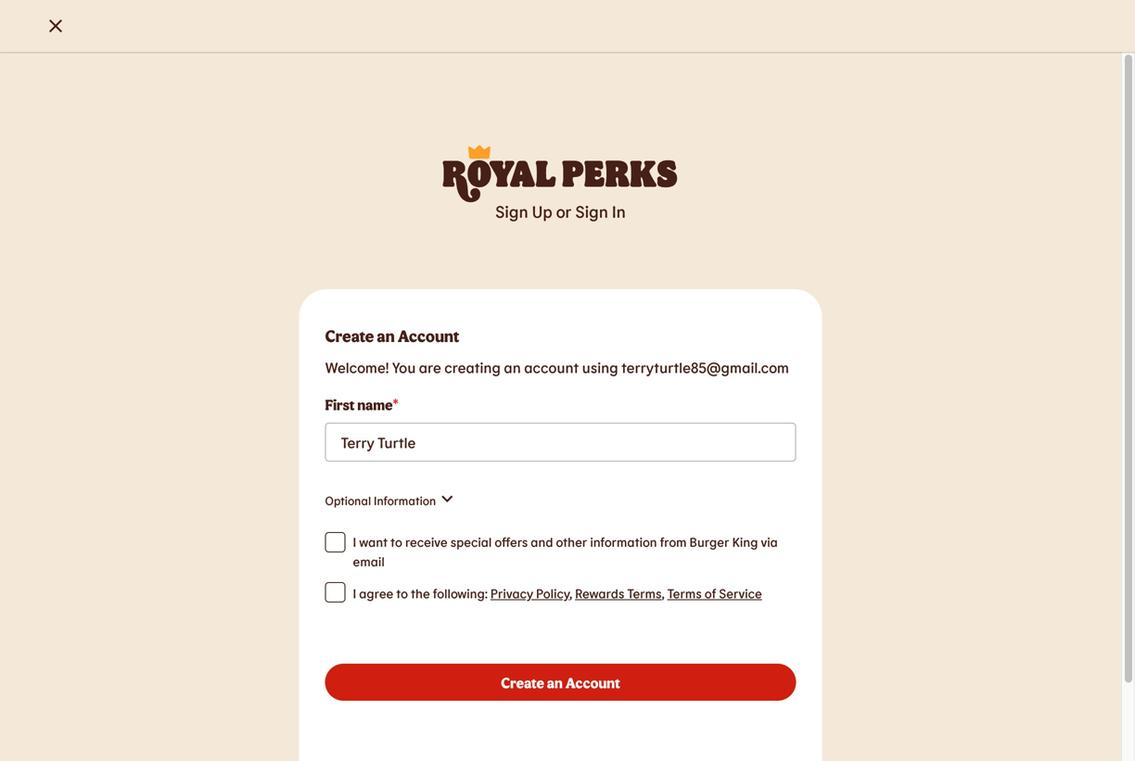 Task type: describe. For each thing, give the bounding box(es) containing it.
welcome!
[[325, 358, 389, 376]]

to for want
[[390, 534, 402, 550]]

you
[[392, 358, 416, 376]]

create an account button
[[325, 664, 796, 701]]

first
[[325, 396, 355, 413]]

i for i agree to the following: privacy policy , rewards terms , terms of service
[[353, 586, 356, 601]]

in
[[612, 201, 626, 221]]

using
[[582, 358, 618, 376]]

create inside button
[[501, 674, 544, 691]]

optional information 
[[325, 488, 458, 510]]

terryturtle85@gmail.com
[[621, 358, 789, 376]]

privacy
[[490, 586, 533, 601]]

of
[[705, 586, 716, 601]]

agree
[[359, 586, 393, 601]]

from
[[660, 534, 687, 550]]

account
[[524, 358, 579, 376]]

1 terms from the left
[[627, 586, 662, 601]]

2 sign from the left
[[575, 201, 608, 221]]

first name *
[[325, 395, 398, 413]]

information
[[590, 534, 657, 550]]

0 vertical spatial create an account
[[325, 326, 459, 345]]

policy
[[536, 586, 569, 601]]

creating
[[444, 358, 501, 376]]

service
[[719, 586, 762, 601]]

special
[[450, 534, 492, 550]]

to for agree
[[396, 586, 408, 601]]

rewards terms link
[[575, 586, 662, 601]]

account inside button
[[565, 674, 620, 691]]

1 , from the left
[[569, 586, 572, 601]]

rewards
[[575, 586, 624, 601]]



Task type: locate. For each thing, give the bounding box(es) containing it.
an up "you"
[[377, 326, 395, 345]]

1 vertical spatial account
[[565, 674, 620, 691]]

an inside create an account button
[[547, 674, 563, 691]]

want
[[359, 534, 388, 550]]

or
[[556, 201, 572, 221]]

are
[[419, 358, 441, 376]]

0 vertical spatial account
[[398, 326, 459, 345]]

0 vertical spatial i
[[353, 534, 356, 550]]

an down policy
[[547, 674, 563, 691]]

account down "rewards"
[[565, 674, 620, 691]]

create an account down i agree to the following: privacy policy , rewards terms , terms of service
[[501, 674, 620, 691]]

sign up or sign in
[[495, 201, 626, 221]]

1 sign from the left
[[495, 201, 528, 221]]

privacy policy link
[[490, 586, 569, 601]]

2 , from the left
[[662, 586, 665, 601]]

sign left up
[[495, 201, 528, 221]]

optional
[[325, 493, 371, 508]]

create an account heading
[[325, 326, 796, 345]]

create an account up "you"
[[325, 326, 459, 345]]

terms of service link
[[667, 586, 762, 601]]

i agree to the following: privacy policy , rewards terms , terms of service
[[353, 586, 762, 601]]

2 horizontal spatial an
[[547, 674, 563, 691]]

information
[[374, 493, 436, 508]]

name
[[357, 396, 393, 413]]

sign
[[495, 201, 528, 221], [575, 201, 608, 221]]

1 vertical spatial i
[[353, 586, 356, 601]]

terms left of
[[667, 586, 702, 601]]

1 vertical spatial create an account
[[501, 674, 620, 691]]

0 vertical spatial create
[[325, 326, 374, 345]]

0 horizontal spatial create an account
[[325, 326, 459, 345]]

1 i from the top
[[353, 534, 356, 550]]

0 horizontal spatial sign
[[495, 201, 528, 221]]

1 horizontal spatial terms
[[667, 586, 702, 601]]

up
[[532, 201, 552, 221]]

burger
[[690, 534, 729, 550]]

0 horizontal spatial ,
[[569, 586, 572, 601]]

to
[[390, 534, 402, 550], [396, 586, 408, 601]]

king
[[732, 534, 758, 550]]

to left 'the'
[[396, 586, 408, 601]]

i left want
[[353, 534, 356, 550]]

i
[[353, 534, 356, 550], [353, 586, 356, 601]]

1 horizontal spatial sign
[[575, 201, 608, 221]]

1 horizontal spatial create an account
[[501, 674, 620, 691]]

2 vertical spatial an
[[547, 674, 563, 691]]

other
[[556, 534, 587, 550]]

i for i want to receive special offers and other information from burger king via email
[[353, 534, 356, 550]]

1 vertical spatial to
[[396, 586, 408, 601]]

1 horizontal spatial account
[[565, 674, 620, 691]]

account
[[398, 326, 459, 345], [565, 674, 620, 691]]

0 vertical spatial to
[[390, 534, 402, 550]]

to right want
[[390, 534, 402, 550]]

, left of
[[662, 586, 665, 601]]

to inside i want to receive special offers and other information from burger king via email
[[390, 534, 402, 550]]

offers
[[495, 534, 528, 550]]

an
[[377, 326, 395, 345], [504, 358, 521, 376], [547, 674, 563, 691]]

i inside i want to receive special offers and other information from burger king via email
[[353, 534, 356, 550]]

create down privacy policy 'link'
[[501, 674, 544, 691]]

create up "welcome!"
[[325, 326, 374, 345]]

the
[[411, 586, 430, 601]]

create an account
[[325, 326, 459, 345], [501, 674, 620, 691]]


[[436, 488, 458, 510]]

1 vertical spatial create
[[501, 674, 544, 691]]

,
[[569, 586, 572, 601], [662, 586, 665, 601]]

receive
[[405, 534, 448, 550]]

1 horizontal spatial an
[[504, 358, 521, 376]]

an left "account"
[[504, 358, 521, 376]]

and
[[531, 534, 553, 550]]

*
[[393, 395, 398, 411]]

Name field
[[325, 423, 796, 462]]

account up are at top
[[398, 326, 459, 345]]

via
[[761, 534, 778, 550]]

0 horizontal spatial create
[[325, 326, 374, 345]]

0 horizontal spatial account
[[398, 326, 459, 345]]

terms
[[627, 586, 662, 601], [667, 586, 702, 601]]

create an account inside button
[[501, 674, 620, 691]]

2 i from the top
[[353, 586, 356, 601]]

1 horizontal spatial ,
[[662, 586, 665, 601]]

i left agree
[[353, 586, 356, 601]]

0 vertical spatial an
[[377, 326, 395, 345]]

, left "rewards"
[[569, 586, 572, 601]]

email
[[353, 554, 385, 569]]

1 horizontal spatial create
[[501, 674, 544, 691]]


[[45, 15, 67, 37]]

i want to receive special offers and other information from burger king via email
[[353, 534, 781, 569]]

create
[[325, 326, 374, 345], [501, 674, 544, 691]]

terms right "rewards"
[[627, 586, 662, 601]]

2 terms from the left
[[667, 586, 702, 601]]

0 horizontal spatial an
[[377, 326, 395, 345]]

0 horizontal spatial terms
[[627, 586, 662, 601]]

welcome! you are creating an account using terryturtle85@gmail.com
[[325, 358, 789, 376]]

following:
[[433, 586, 488, 601]]

sign left in
[[575, 201, 608, 221]]

1 vertical spatial an
[[504, 358, 521, 376]]



Task type: vqa. For each thing, say whether or not it's contained in the screenshot.

yes



